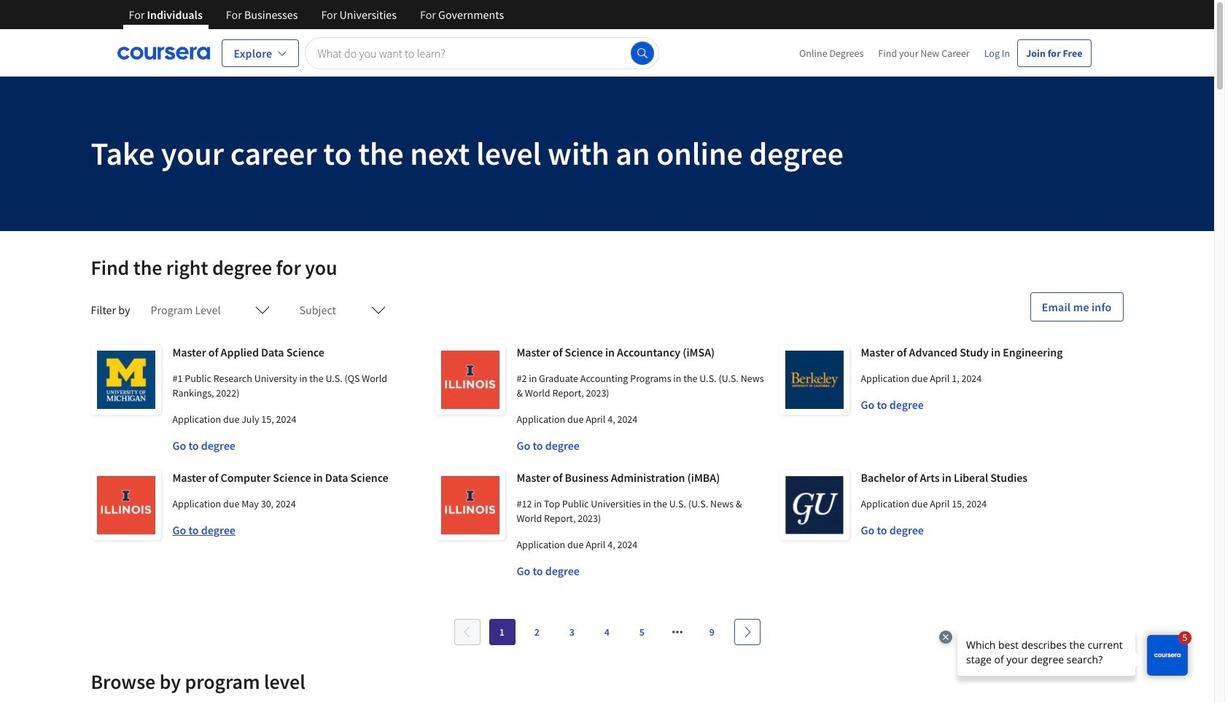 Task type: vqa. For each thing, say whether or not it's contained in the screenshot.
HEC Paris image
no



Task type: describe. For each thing, give the bounding box(es) containing it.
banner navigation
[[117, 0, 516, 40]]

university of california, berkeley image
[[779, 345, 849, 415]]



Task type: locate. For each thing, give the bounding box(es) containing it.
university of illinois at urbana-champaign image
[[435, 345, 505, 415], [91, 471, 161, 541], [435, 471, 505, 541]]

coursera image
[[117, 41, 210, 65]]

None search field
[[305, 37, 659, 69]]

university of michigan image
[[91, 345, 161, 415]]

go to next page image
[[742, 627, 753, 638]]

What do you want to learn? text field
[[305, 37, 659, 69]]

georgetown university image
[[779, 471, 849, 541]]



